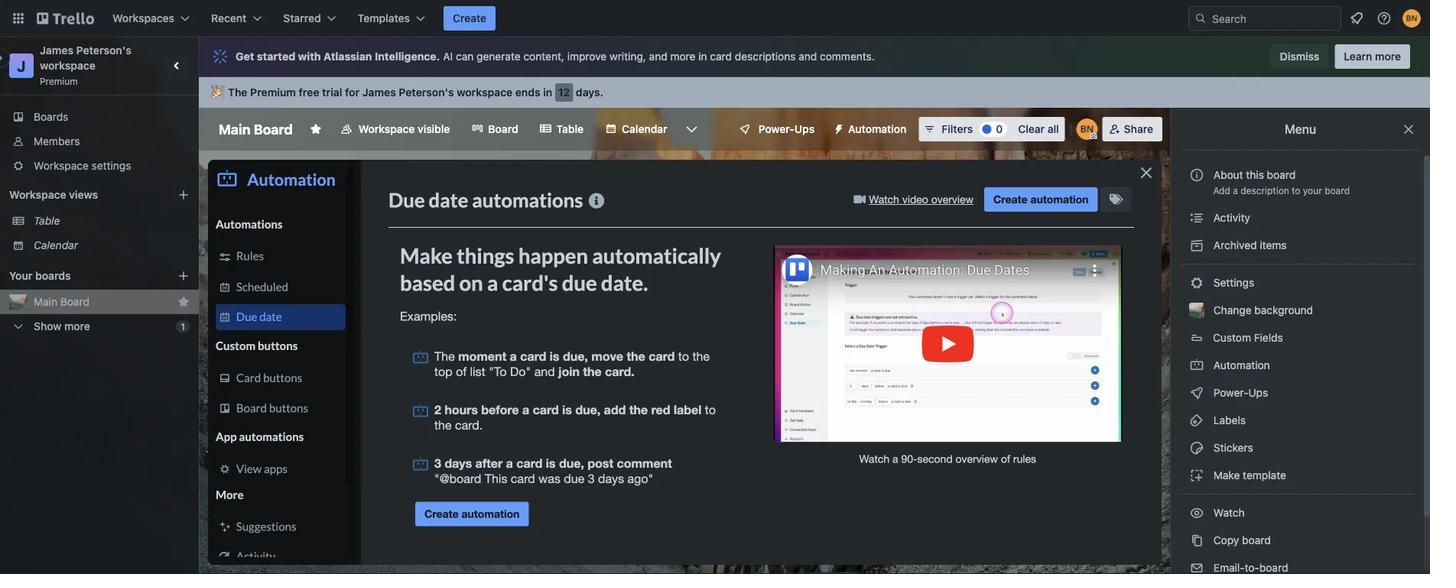 Task type: locate. For each thing, give the bounding box(es) containing it.
0 vertical spatial main
[[219, 121, 251, 137]]

workspace settings
[[34, 159, 131, 172]]

more for show more
[[64, 320, 90, 333]]

for
[[345, 86, 360, 99]]

ups down automation link
[[1249, 387, 1269, 399]]

main board link
[[34, 295, 171, 310]]

0 horizontal spatial table link
[[34, 213, 190, 229]]

workspace
[[40, 59, 96, 72], [457, 86, 513, 99]]

more inside learn more link
[[1375, 50, 1401, 63]]

labels
[[1211, 414, 1246, 427]]

james inside the 'james peterson's workspace premium'
[[40, 44, 73, 57]]

automation inside automation link
[[1211, 359, 1270, 372]]

more for learn more
[[1375, 50, 1401, 63]]

peterson's up visible
[[399, 86, 454, 99]]

sm image inside labels link
[[1190, 413, 1205, 428]]

visible
[[418, 123, 450, 135]]

1 vertical spatial power-
[[1214, 387, 1249, 399]]

1 horizontal spatial table link
[[531, 117, 593, 142]]

board link
[[462, 117, 528, 142]]

workspace down 🎉 the premium free trial for james peterson's workspace ends in 12 days.
[[359, 123, 415, 135]]

0 vertical spatial automation
[[848, 123, 907, 135]]

1 horizontal spatial workspace
[[457, 86, 513, 99]]

power-ups
[[759, 123, 815, 135], [1211, 387, 1271, 399]]

add board image
[[177, 270, 190, 282]]

1 horizontal spatial main
[[219, 121, 251, 137]]

copy
[[1214, 534, 1239, 547]]

table
[[557, 123, 584, 135], [34, 215, 60, 227]]

board
[[1267, 169, 1296, 181], [1325, 185, 1350, 196], [1242, 534, 1271, 547]]

12
[[558, 86, 570, 99]]

members
[[34, 135, 80, 148]]

power- up labels
[[1214, 387, 1249, 399]]

workspace settings link
[[0, 154, 199, 178]]

1 horizontal spatial peterson's
[[399, 86, 454, 99]]

customize views image
[[684, 122, 700, 137]]

templates
[[358, 12, 410, 24]]

1 horizontal spatial table
[[557, 123, 584, 135]]

1 vertical spatial table
[[34, 215, 60, 227]]

ups left automation button
[[795, 123, 815, 135]]

1 sm image from the top
[[1190, 210, 1205, 226]]

1 vertical spatial automation
[[1211, 359, 1270, 372]]

0 horizontal spatial peterson's
[[76, 44, 131, 57]]

custom fields
[[1213, 332, 1283, 344]]

1 horizontal spatial ups
[[1249, 387, 1269, 399]]

0 horizontal spatial power-ups
[[759, 123, 815, 135]]

sm image
[[1190, 210, 1205, 226], [1190, 275, 1205, 291], [1190, 358, 1205, 373], [1190, 506, 1205, 521], [1190, 533, 1205, 548], [1190, 561, 1205, 574]]

power-ups up labels
[[1211, 387, 1271, 399]]

power- inside button
[[759, 123, 795, 135]]

workspace for workspace visible
[[359, 123, 415, 135]]

sm image
[[827, 117, 848, 138], [1190, 238, 1205, 253], [1190, 386, 1205, 401], [1190, 413, 1205, 428], [1190, 441, 1205, 456], [1190, 468, 1205, 483]]

your
[[1303, 185, 1322, 196]]

table link down 12
[[531, 117, 593, 142]]

sm image inside activity link
[[1190, 210, 1205, 226]]

starred icon image
[[177, 296, 190, 308]]

2 horizontal spatial more
[[1375, 50, 1401, 63]]

power-ups button
[[728, 117, 824, 142]]

1 horizontal spatial premium
[[250, 86, 296, 99]]

confetti image
[[211, 86, 222, 99]]

content,
[[524, 50, 564, 63]]

create
[[453, 12, 487, 24]]

main
[[219, 121, 251, 137], [34, 296, 57, 308]]

writing,
[[610, 50, 646, 63]]

0 horizontal spatial main
[[34, 296, 57, 308]]

ai
[[443, 50, 453, 63]]

main down the
[[219, 121, 251, 137]]

and left "comments."
[[799, 50, 817, 63]]

1 vertical spatial main board
[[34, 296, 89, 308]]

1 horizontal spatial james
[[362, 86, 396, 99]]

table down 12
[[557, 123, 584, 135]]

1 vertical spatial calendar
[[34, 239, 78, 252]]

0 vertical spatial peterson's
[[76, 44, 131, 57]]

clear all button
[[1012, 117, 1065, 142]]

calendar up boards
[[34, 239, 78, 252]]

workspaces
[[112, 12, 174, 24]]

views
[[69, 189, 98, 201]]

background
[[1255, 304, 1314, 317]]

labels link
[[1180, 408, 1415, 433]]

power- down the descriptions
[[759, 123, 795, 135]]

menu
[[1285, 122, 1317, 137]]

stickers
[[1211, 442, 1254, 454]]

calendar
[[622, 123, 668, 135], [34, 239, 78, 252]]

workspace inside button
[[359, 123, 415, 135]]

the
[[228, 86, 247, 99]]

0 horizontal spatial more
[[64, 320, 90, 333]]

1 vertical spatial workspace
[[34, 159, 89, 172]]

activity
[[1211, 212, 1251, 224]]

calendar left customize views image
[[622, 123, 668, 135]]

workspace inside the 'james peterson's workspace premium'
[[40, 59, 96, 72]]

get started with atlassian intelligence.
[[236, 50, 440, 63]]

2 horizontal spatial board
[[488, 123, 518, 135]]

main board up the show more
[[34, 296, 89, 308]]

1 horizontal spatial board
[[254, 121, 293, 137]]

in left 12
[[543, 86, 553, 99]]

james
[[40, 44, 73, 57], [362, 86, 396, 99]]

1 vertical spatial peterson's
[[399, 86, 454, 99]]

sm image inside the power-ups link
[[1190, 386, 1205, 401]]

🎉 the premium free trial for james peterson's workspace ends in 12 days.
[[211, 86, 604, 99]]

0 horizontal spatial workspace
[[40, 59, 96, 72]]

1 horizontal spatial calendar
[[622, 123, 668, 135]]

peterson's
[[76, 44, 131, 57], [399, 86, 454, 99]]

0 vertical spatial calendar
[[622, 123, 668, 135]]

0 horizontal spatial calendar link
[[34, 238, 190, 253]]

workspace for workspace views
[[9, 189, 66, 201]]

sm image inside automation link
[[1190, 358, 1205, 373]]

more left card
[[670, 50, 696, 63]]

1 vertical spatial power-ups
[[1211, 387, 1271, 399]]

1 horizontal spatial main board
[[219, 121, 293, 137]]

sm image inside archived items link
[[1190, 238, 1205, 253]]

sm image inside watch link
[[1190, 506, 1205, 521]]

star or unstar board image
[[310, 123, 322, 135]]

change
[[1214, 304, 1252, 317]]

1 vertical spatial main
[[34, 296, 57, 308]]

0 vertical spatial james
[[40, 44, 73, 57]]

dismiss button
[[1271, 44, 1329, 69]]

sm image inside "copy board" link
[[1190, 533, 1205, 548]]

and
[[649, 50, 668, 63], [799, 50, 817, 63]]

sm image for labels
[[1190, 413, 1205, 428]]

more right learn
[[1375, 50, 1401, 63]]

premium
[[40, 76, 78, 86], [250, 86, 296, 99]]

change background
[[1211, 304, 1314, 317]]

this
[[1246, 169, 1264, 181]]

0 vertical spatial power-ups
[[759, 123, 815, 135]]

your boards with 2 items element
[[9, 267, 155, 285]]

main up show
[[34, 296, 57, 308]]

1 and from the left
[[649, 50, 668, 63]]

0 vertical spatial main board
[[219, 121, 293, 137]]

trial
[[322, 86, 342, 99]]

0 horizontal spatial and
[[649, 50, 668, 63]]

workspace
[[359, 123, 415, 135], [34, 159, 89, 172], [9, 189, 66, 201]]

sm image for stickers
[[1190, 441, 1205, 456]]

calendar link up your boards with 2 items element
[[34, 238, 190, 253]]

0 horizontal spatial board
[[60, 296, 89, 308]]

0 horizontal spatial james
[[40, 44, 73, 57]]

4 sm image from the top
[[1190, 506, 1205, 521]]

sm image inside stickers link
[[1190, 441, 1205, 456]]

stickers link
[[1180, 436, 1415, 461]]

1 vertical spatial table link
[[34, 213, 190, 229]]

peterson's down back to home image
[[76, 44, 131, 57]]

sm image for power-ups
[[1190, 386, 1205, 401]]

j
[[17, 57, 26, 75]]

workspace up board link
[[457, 86, 513, 99]]

and right writing,
[[649, 50, 668, 63]]

create a view image
[[177, 189, 190, 201]]

1 vertical spatial in
[[543, 86, 553, 99]]

sm image for archived items
[[1190, 238, 1205, 253]]

fields
[[1254, 332, 1283, 344]]

0 horizontal spatial in
[[543, 86, 553, 99]]

0 vertical spatial workspace
[[40, 59, 96, 72]]

more
[[670, 50, 696, 63], [1375, 50, 1401, 63], [64, 320, 90, 333]]

1 vertical spatial calendar link
[[34, 238, 190, 253]]

settings link
[[1180, 271, 1415, 295]]

0 horizontal spatial premium
[[40, 76, 78, 86]]

dismiss
[[1280, 50, 1320, 63]]

banner containing 🎉
[[199, 77, 1430, 108]]

sm image for activity
[[1190, 210, 1205, 226]]

to
[[1292, 185, 1301, 196]]

calendar link
[[596, 117, 677, 142], [34, 238, 190, 253]]

james down back to home image
[[40, 44, 73, 57]]

0 vertical spatial workspace
[[359, 123, 415, 135]]

2 vertical spatial workspace
[[9, 189, 66, 201]]

0 vertical spatial table
[[557, 123, 584, 135]]

main board down the
[[219, 121, 293, 137]]

sm image inside settings link
[[1190, 275, 1205, 291]]

board down your boards with 2 items element
[[60, 296, 89, 308]]

power-ups down the descriptions
[[759, 123, 815, 135]]

main inside main board link
[[34, 296, 57, 308]]

1 horizontal spatial and
[[799, 50, 817, 63]]

free
[[299, 86, 319, 99]]

workspace views
[[9, 189, 98, 201]]

with
[[298, 50, 321, 63]]

banner
[[199, 77, 1430, 108]]

board down ends
[[488, 123, 518, 135]]

james inside banner
[[362, 86, 396, 99]]

workspace left views
[[9, 189, 66, 201]]

in left card
[[699, 50, 707, 63]]

james right for
[[362, 86, 396, 99]]

automation button
[[827, 117, 916, 142]]

0 horizontal spatial automation
[[848, 123, 907, 135]]

premium right the
[[250, 86, 296, 99]]

0 vertical spatial power-
[[759, 123, 795, 135]]

ben nelson (bennelson96) image
[[1403, 9, 1421, 28]]

0 vertical spatial ups
[[795, 123, 815, 135]]

premium down james peterson's workspace link
[[40, 76, 78, 86]]

board right copy
[[1242, 534, 1271, 547]]

workspace right the j link
[[40, 59, 96, 72]]

0 horizontal spatial power-
[[759, 123, 795, 135]]

archived items
[[1211, 239, 1287, 252]]

0 horizontal spatial ups
[[795, 123, 815, 135]]

custom fields button
[[1180, 326, 1415, 350]]

board right your
[[1325, 185, 1350, 196]]

table down workspace views
[[34, 215, 60, 227]]

table link down views
[[34, 213, 190, 229]]

peterson's inside the 'james peterson's workspace premium'
[[76, 44, 131, 57]]

3 sm image from the top
[[1190, 358, 1205, 373]]

more right show
[[64, 320, 90, 333]]

table link
[[531, 117, 593, 142], [34, 213, 190, 229]]

primary element
[[0, 0, 1430, 37]]

ends
[[515, 86, 541, 99]]

settings
[[1211, 277, 1255, 289]]

0 vertical spatial calendar link
[[596, 117, 677, 142]]

board inside text box
[[254, 121, 293, 137]]

board up 'to'
[[1267, 169, 1296, 181]]

custom
[[1213, 332, 1251, 344]]

clear all
[[1018, 123, 1059, 135]]

board left "star or unstar board" icon
[[254, 121, 293, 137]]

1 vertical spatial ups
[[1249, 387, 1269, 399]]

share
[[1124, 123, 1154, 135]]

5 sm image from the top
[[1190, 533, 1205, 548]]

calendar link left customize views image
[[596, 117, 677, 142]]

sm image inside make template link
[[1190, 468, 1205, 483]]

0 vertical spatial board
[[1267, 169, 1296, 181]]

1 horizontal spatial automation
[[1211, 359, 1270, 372]]

workspace down members
[[34, 159, 89, 172]]

2 sm image from the top
[[1190, 275, 1205, 291]]

1 horizontal spatial in
[[699, 50, 707, 63]]

1 vertical spatial james
[[362, 86, 396, 99]]

1 vertical spatial workspace
[[457, 86, 513, 99]]

automation
[[848, 123, 907, 135], [1211, 359, 1270, 372]]



Task type: vqa. For each thing, say whether or not it's contained in the screenshot.
James inside the banner
yes



Task type: describe. For each thing, give the bounding box(es) containing it.
0 horizontal spatial calendar
[[34, 239, 78, 252]]

2 vertical spatial board
[[1242, 534, 1271, 547]]

a
[[1233, 185, 1238, 196]]

this member is an admin of this board. image
[[1091, 133, 1097, 140]]

premium inside the 'james peterson's workspace premium'
[[40, 76, 78, 86]]

starred button
[[274, 6, 346, 31]]

descriptions
[[735, 50, 796, 63]]

search image
[[1195, 12, 1207, 24]]

sm image for watch
[[1190, 506, 1205, 521]]

activity link
[[1180, 206, 1415, 230]]

1 horizontal spatial power-
[[1214, 387, 1249, 399]]

j link
[[9, 54, 34, 78]]

learn more
[[1344, 50, 1401, 63]]

0
[[996, 123, 1003, 135]]

james peterson's workspace premium
[[40, 44, 134, 86]]

copy board link
[[1180, 529, 1415, 553]]

james peterson's workspace link
[[40, 44, 134, 72]]

make template link
[[1180, 464, 1415, 488]]

items
[[1260, 239, 1287, 252]]

archived items link
[[1180, 233, 1415, 258]]

1 horizontal spatial more
[[670, 50, 696, 63]]

sm image for settings
[[1190, 275, 1205, 291]]

1 horizontal spatial power-ups
[[1211, 387, 1271, 399]]

templates button
[[349, 6, 435, 31]]

template
[[1243, 469, 1287, 482]]

create button
[[444, 6, 496, 31]]

add
[[1214, 185, 1231, 196]]

make template
[[1211, 469, 1287, 482]]

open information menu image
[[1377, 11, 1392, 26]]

improve
[[567, 50, 607, 63]]

learn more link
[[1335, 44, 1411, 69]]

automation inside automation button
[[848, 123, 907, 135]]

recent
[[211, 12, 247, 24]]

ai can generate content, improve writing, and more in card descriptions and comments.
[[443, 50, 875, 63]]

workspace inside banner
[[457, 86, 513, 99]]

your boards
[[9, 270, 71, 282]]

archived
[[1214, 239, 1257, 252]]

watch
[[1211, 507, 1248, 519]]

all
[[1048, 123, 1059, 135]]

workspace visible
[[359, 123, 450, 135]]

boards link
[[0, 105, 199, 129]]

get
[[236, 50, 254, 63]]

show
[[34, 320, 61, 333]]

learn
[[1344, 50, 1373, 63]]

sm image for make template
[[1190, 468, 1205, 483]]

0 horizontal spatial table
[[34, 215, 60, 227]]

copy board
[[1211, 534, 1271, 547]]

workspaces button
[[103, 6, 199, 31]]

about this board add a description to your board
[[1214, 169, 1350, 196]]

ups inside button
[[795, 123, 815, 135]]

sm image for automation
[[1190, 358, 1205, 373]]

your
[[9, 270, 33, 282]]

ben nelson (bennelson96) image
[[1077, 119, 1098, 140]]

about
[[1214, 169, 1244, 181]]

days.
[[576, 86, 604, 99]]

description
[[1241, 185, 1290, 196]]

🎉
[[211, 86, 222, 99]]

atlassian intelligence logo image
[[211, 47, 229, 66]]

can
[[456, 50, 474, 63]]

0 vertical spatial in
[[699, 50, 707, 63]]

1
[[181, 321, 185, 332]]

workspace visible button
[[331, 117, 459, 142]]

filters
[[942, 123, 973, 135]]

workspace for workspace settings
[[34, 159, 89, 172]]

generate
[[477, 50, 521, 63]]

power-ups link
[[1180, 381, 1415, 405]]

0 horizontal spatial main board
[[34, 296, 89, 308]]

power-ups inside button
[[759, 123, 815, 135]]

automation link
[[1180, 353, 1415, 378]]

boards
[[34, 111, 68, 123]]

2 and from the left
[[799, 50, 817, 63]]

1 horizontal spatial calendar link
[[596, 117, 677, 142]]

Board name text field
[[211, 117, 300, 142]]

boards
[[35, 270, 71, 282]]

6 sm image from the top
[[1190, 561, 1205, 574]]

comments.
[[820, 50, 875, 63]]

workspace navigation collapse icon image
[[167, 55, 188, 76]]

clear
[[1018, 123, 1045, 135]]

change background link
[[1180, 298, 1415, 323]]

1 vertical spatial board
[[1325, 185, 1350, 196]]

show more
[[34, 320, 90, 333]]

make
[[1214, 469, 1240, 482]]

settings
[[92, 159, 131, 172]]

Search field
[[1207, 7, 1341, 30]]

sm image for copy board
[[1190, 533, 1205, 548]]

back to home image
[[37, 6, 94, 31]]

premium inside banner
[[250, 86, 296, 99]]

recent button
[[202, 6, 271, 31]]

0 notifications image
[[1348, 9, 1366, 28]]

sm image inside automation button
[[827, 117, 848, 138]]

share button
[[1103, 117, 1163, 142]]

main board inside text box
[[219, 121, 293, 137]]

0 vertical spatial table link
[[531, 117, 593, 142]]

atlassian
[[324, 50, 372, 63]]

main inside "main board" text box
[[219, 121, 251, 137]]

starred
[[283, 12, 321, 24]]

members link
[[0, 129, 199, 154]]

intelligence.
[[375, 50, 440, 63]]

card
[[710, 50, 732, 63]]



